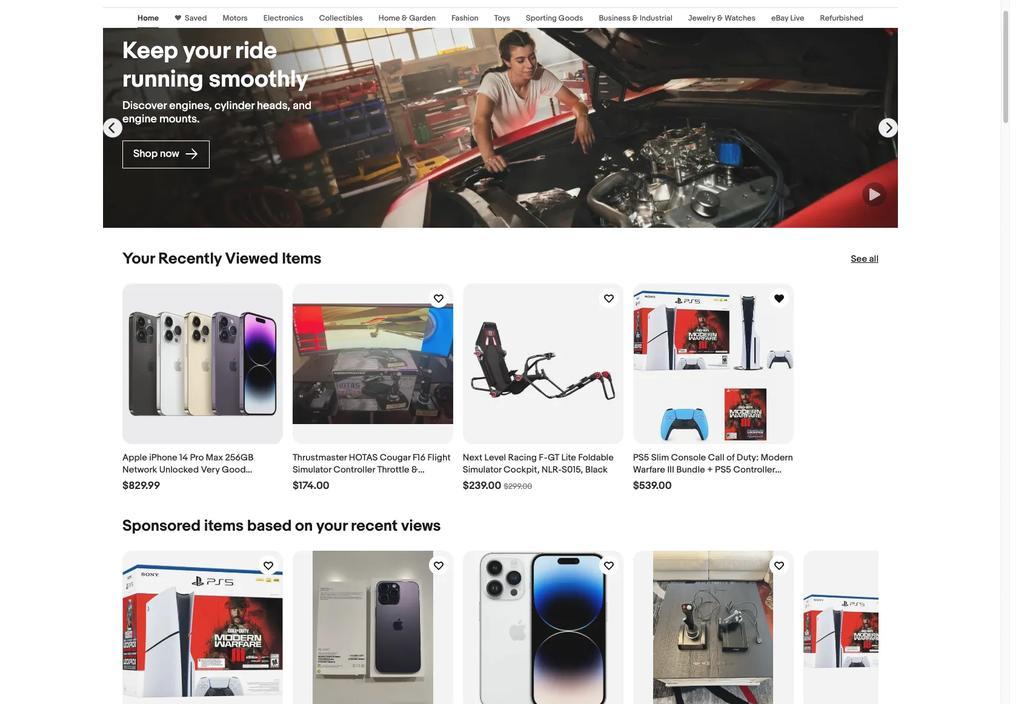 Task type: locate. For each thing, give the bounding box(es) containing it.
condition
[[122, 476, 164, 488]]

recent
[[351, 517, 398, 536]]

home for home & garden
[[379, 13, 400, 23]]

simulator inside next level racing f-gt lite foldable simulator cockpit, nlr-s015, black $239.00 $299.00
[[463, 464, 502, 476]]

controller down duty:
[[734, 464, 775, 476]]

very
[[201, 464, 220, 476]]

& left garden
[[402, 13, 408, 23]]

home
[[138, 13, 159, 23], [379, 13, 400, 23]]

1 horizontal spatial simulator
[[463, 464, 502, 476]]

0 horizontal spatial ps5
[[633, 452, 649, 464]]

0 horizontal spatial simulator
[[293, 464, 331, 476]]

simulator inside "thrustmaster hotas cougar f16 flight simulator controller throttle & joystick"
[[293, 464, 331, 476]]

collectibles
[[319, 13, 363, 23]]

2 controller from the left
[[734, 464, 775, 476]]

ps5 right +
[[715, 464, 732, 476]]

ebay
[[772, 13, 789, 23]]

saved
[[185, 13, 207, 23]]

items
[[204, 517, 244, 536]]

your right on
[[316, 517, 347, 536]]

2 home from the left
[[379, 13, 400, 23]]

1 simulator from the left
[[293, 464, 331, 476]]

simulator
[[293, 464, 331, 476], [463, 464, 502, 476]]

& right "jewelry"
[[717, 13, 723, 23]]

business
[[599, 13, 631, 23]]

cockpit,
[[504, 464, 540, 476]]

0 horizontal spatial controller
[[333, 464, 375, 476]]

1 horizontal spatial controller
[[734, 464, 775, 476]]

2 simulator from the left
[[463, 464, 502, 476]]

views
[[401, 517, 441, 536]]

smoothly
[[209, 65, 308, 94]]

controller down hotas in the left of the page
[[333, 464, 375, 476]]

hotas
[[349, 452, 378, 464]]

on
[[295, 517, 313, 536]]

call
[[708, 452, 725, 464]]

1 vertical spatial ps5
[[715, 464, 732, 476]]

fashion link
[[452, 13, 479, 23]]

saved link
[[181, 13, 207, 23]]

14
[[179, 452, 188, 464]]

$174.00
[[293, 480, 330, 492]]

pro
[[190, 452, 204, 464]]

business & industrial
[[599, 13, 673, 23]]

& for jewelry
[[717, 13, 723, 23]]

shop
[[133, 148, 158, 160]]

engine
[[122, 113, 157, 126]]

viewed
[[225, 250, 278, 269]]

ps5
[[633, 452, 649, 464], [715, 464, 732, 476]]

thrustmaster hotas cougar f16 flight simulator controller throttle & joystick
[[293, 452, 451, 488]]

recently
[[158, 250, 222, 269]]

home & garden
[[379, 13, 436, 23]]

goods
[[559, 13, 583, 23]]

home left garden
[[379, 13, 400, 23]]

your down saved
[[183, 37, 230, 65]]

discover
[[122, 99, 167, 112]]

see
[[851, 253, 867, 265]]

bundle
[[677, 464, 705, 476]]

your recently viewed items link
[[122, 250, 322, 269]]

0 horizontal spatial home
[[138, 13, 159, 23]]

& down f16
[[412, 464, 418, 476]]

motors
[[223, 13, 248, 23]]

see all
[[851, 253, 879, 265]]

jewelry
[[688, 13, 716, 23]]

iphone
[[149, 452, 177, 464]]

motors link
[[223, 13, 248, 23]]

watches
[[725, 13, 756, 23]]

home up keep
[[138, 13, 159, 23]]

sponsored items based on your recent views
[[122, 517, 441, 536]]

0 horizontal spatial your
[[183, 37, 230, 65]]

electronics
[[264, 13, 303, 23]]

sporting goods link
[[526, 13, 583, 23]]

level
[[485, 452, 506, 464]]

1 vertical spatial your
[[316, 517, 347, 536]]

&
[[402, 13, 408, 23], [633, 13, 638, 23], [717, 13, 723, 23], [412, 464, 418, 476]]

network
[[122, 464, 157, 476]]

see all link
[[851, 253, 879, 265]]

& right business
[[633, 13, 638, 23]]

throttle
[[377, 464, 410, 476]]

1 horizontal spatial home
[[379, 13, 400, 23]]

engines,
[[169, 99, 212, 112]]

1 home from the left
[[138, 13, 159, 23]]

your
[[122, 250, 155, 269]]

unlocked
[[159, 464, 199, 476]]

toys link
[[494, 13, 510, 23]]

shop now
[[133, 148, 182, 160]]

your recently viewed items
[[122, 250, 322, 269]]

$239.00
[[463, 480, 501, 492]]

black
[[585, 464, 608, 476]]

0 vertical spatial your
[[183, 37, 230, 65]]

your
[[183, 37, 230, 65], [316, 517, 347, 536]]

$829.99 text field
[[122, 480, 160, 493]]

$174.00 text field
[[293, 480, 330, 493]]

foldable
[[578, 452, 614, 464]]

warfare
[[633, 464, 665, 476]]

simulator down next
[[463, 464, 502, 476]]

simulator up joystick
[[293, 464, 331, 476]]

ps5 up warfare
[[633, 452, 649, 464]]

racing
[[508, 452, 537, 464]]

1 controller from the left
[[333, 464, 375, 476]]



Task type: vqa. For each thing, say whether or not it's contained in the screenshot.
39"
no



Task type: describe. For each thing, give the bounding box(es) containing it.
good
[[222, 464, 246, 476]]

controller inside "thrustmaster hotas cougar f16 flight simulator controller throttle & joystick"
[[333, 464, 375, 476]]

cougar
[[380, 452, 411, 464]]

& for home
[[402, 13, 408, 23]]

console
[[671, 452, 706, 464]]

ebay live
[[772, 13, 805, 23]]

ebay live link
[[772, 13, 805, 23]]

1 horizontal spatial ps5
[[715, 464, 732, 476]]

electronics link
[[264, 13, 303, 23]]

live
[[791, 13, 805, 23]]

blue
[[633, 476, 651, 488]]

industrial
[[640, 13, 673, 23]]

keep your ride running smoothly main content
[[0, 0, 1001, 704]]

thrustmaster
[[293, 452, 347, 464]]

refurbished link
[[820, 13, 864, 23]]

0 vertical spatial ps5
[[633, 452, 649, 464]]

& for business
[[633, 13, 638, 23]]

mounts.
[[159, 113, 200, 126]]

jewelry & watches link
[[688, 13, 756, 23]]

slim
[[651, 452, 669, 464]]

$239.00 text field
[[463, 480, 501, 493]]

apple
[[122, 452, 147, 464]]

previous price $299.00 text field
[[504, 482, 532, 491]]

lite
[[561, 452, 576, 464]]

iii
[[667, 464, 675, 476]]

duty:
[[737, 452, 759, 464]]

$829.99
[[122, 480, 160, 492]]

$539.00 text field
[[633, 480, 672, 493]]

heads,
[[257, 99, 290, 112]]

$299.00
[[504, 482, 532, 491]]

next level racing f-gt lite foldable simulator cockpit, nlr-s015, black $239.00 $299.00
[[463, 452, 614, 492]]

controller inside ps5 slim console call of duty: modern warfare iii bundle + ps5 controller blue
[[734, 464, 775, 476]]

f16
[[413, 452, 426, 464]]

modern
[[761, 452, 793, 464]]

garden
[[409, 13, 436, 23]]

and
[[293, 99, 312, 112]]

refurbished
[[820, 13, 864, 23]]

f-
[[539, 452, 548, 464]]

flight
[[428, 452, 451, 464]]

items
[[282, 250, 322, 269]]

keep
[[122, 37, 178, 65]]

jewelry & watches
[[688, 13, 756, 23]]

home for home
[[138, 13, 159, 23]]

ride
[[235, 37, 277, 65]]

sporting
[[526, 13, 557, 23]]

all
[[869, 253, 879, 265]]

keep your ride running smoothly discover engines, cylinder heads, and engine mounts.
[[122, 37, 312, 126]]

sponsored
[[122, 517, 201, 536]]

1 horizontal spatial your
[[316, 517, 347, 536]]

apple iphone 14 pro max 256gb network unlocked very good condition
[[122, 452, 254, 488]]

of
[[727, 452, 735, 464]]

fashion
[[452, 13, 479, 23]]

collectibles link
[[319, 13, 363, 23]]

ps5 slim console call of duty: modern warfare iii bundle + ps5 controller blue
[[633, 452, 793, 488]]

256gb
[[225, 452, 254, 464]]

home & garden link
[[379, 13, 436, 23]]

joystick
[[293, 476, 327, 488]]

nlr-
[[542, 464, 562, 476]]

next
[[463, 452, 483, 464]]

now
[[160, 148, 179, 160]]

your inside keep your ride running smoothly discover engines, cylinder heads, and engine mounts.
[[183, 37, 230, 65]]

gt
[[548, 452, 559, 464]]

s015,
[[562, 464, 583, 476]]

$539.00
[[633, 480, 672, 492]]

business & industrial link
[[599, 13, 673, 23]]

toys
[[494, 13, 510, 23]]

running
[[122, 65, 204, 94]]

cylinder
[[215, 99, 255, 112]]

based
[[247, 517, 292, 536]]

+
[[707, 464, 713, 476]]

& inside "thrustmaster hotas cougar f16 flight simulator controller throttle & joystick"
[[412, 464, 418, 476]]



